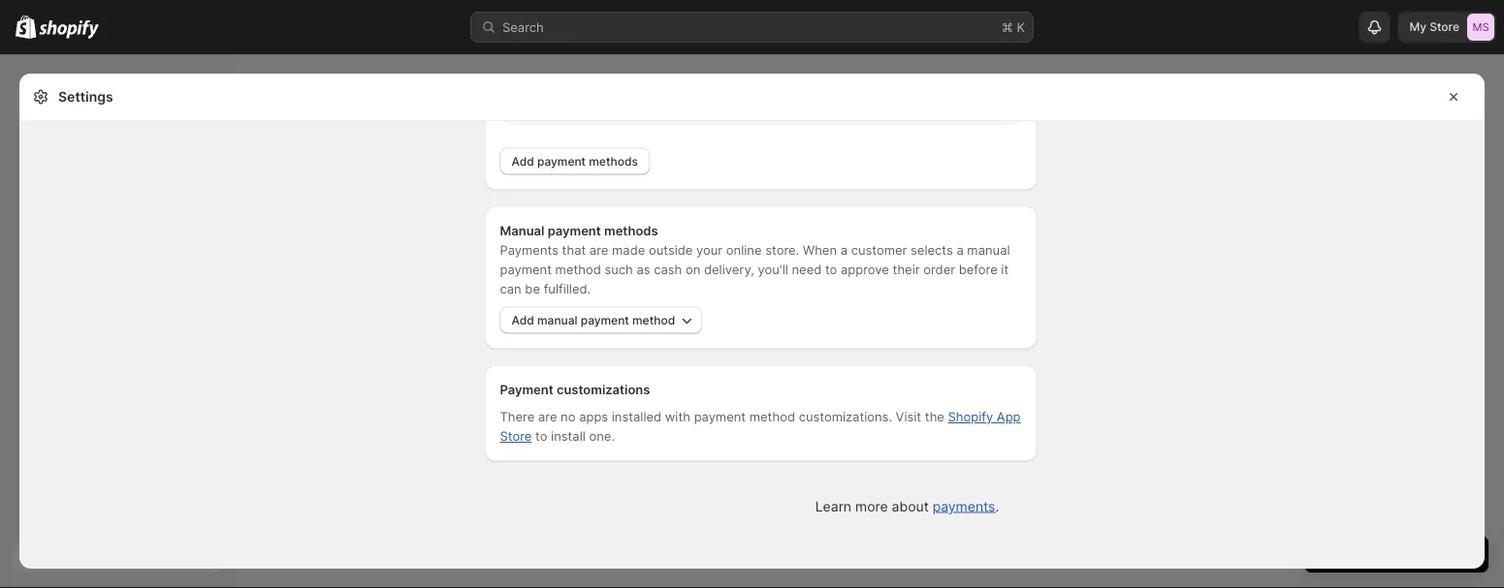 Task type: vqa. For each thing, say whether or not it's contained in the screenshot.
email field at the top of the page
no



Task type: describe. For each thing, give the bounding box(es) containing it.
⌘ k
[[1002, 19, 1025, 34]]

installed
[[612, 410, 662, 425]]

settings dialog
[[19, 0, 1485, 569]]

store.
[[765, 243, 799, 258]]

0 horizontal spatial are
[[538, 410, 557, 425]]

one.
[[589, 430, 615, 445]]

made
[[612, 243, 645, 258]]

there are no apps installed with payment method customizations. visit the
[[500, 410, 948, 425]]

0 vertical spatial store
[[1430, 20, 1460, 34]]

method inside dropdown button
[[632, 314, 675, 328]]

need
[[792, 263, 822, 278]]

.
[[995, 499, 999, 515]]

are inside 'manual payment methods payments that are made outside your online store. when a customer selects a manual payment method such as cash on delivery, you'll need to approve their order before it can be fulfilled.'
[[590, 243, 608, 258]]

my store image
[[1467, 14, 1495, 41]]

add manual payment method button
[[500, 307, 702, 335]]

1 a from the left
[[841, 243, 848, 258]]

approve
[[841, 263, 889, 278]]

when
[[803, 243, 837, 258]]

there
[[500, 410, 535, 425]]

on
[[686, 263, 701, 278]]

with
[[665, 410, 691, 425]]

no
[[561, 410, 576, 425]]

search
[[502, 19, 544, 34]]

selects
[[911, 243, 953, 258]]

their
[[893, 263, 920, 278]]

shopify image
[[16, 15, 36, 39]]

customer
[[851, 243, 907, 258]]

such
[[605, 263, 633, 278]]

add payment methods
[[512, 155, 638, 169]]

payment inside dropdown button
[[581, 314, 629, 328]]

apps
[[579, 410, 608, 425]]

your
[[696, 243, 723, 258]]

0 horizontal spatial to
[[535, 430, 547, 445]]

2 a from the left
[[957, 243, 964, 258]]

manual inside add manual payment method dropdown button
[[537, 314, 578, 328]]

payments
[[500, 243, 559, 258]]

you'll
[[758, 263, 788, 278]]

payment up manual
[[537, 155, 586, 169]]

more
[[855, 499, 888, 515]]

add for add manual payment method
[[512, 314, 534, 328]]

to inside 'manual payment methods payments that are made outside your online store. when a customer selects a manual payment method such as cash on delivery, you'll need to approve their order before it can be fulfilled.'
[[825, 263, 837, 278]]

manual
[[500, 224, 545, 239]]

methods for manual
[[604, 224, 658, 239]]

payment customizations
[[500, 383, 650, 398]]

be
[[525, 282, 540, 297]]

manual payment methods payments that are made outside your online store. when a customer selects a manual payment method such as cash on delivery, you'll need to approve their order before it can be fulfilled.
[[500, 224, 1010, 297]]



Task type: locate. For each thing, give the bounding box(es) containing it.
my store
[[1410, 20, 1460, 34]]

methods inside 'manual payment methods payments that are made outside your online store. when a customer selects a manual payment method such as cash on delivery, you'll need to approve their order before it can be fulfilled.'
[[604, 224, 658, 239]]

shopify app store link
[[500, 410, 1021, 445]]

payment right with
[[694, 410, 746, 425]]

1 vertical spatial add
[[512, 314, 534, 328]]

add
[[512, 155, 534, 169], [512, 314, 534, 328]]

manual down fulfilled.
[[537, 314, 578, 328]]

app
[[997, 410, 1021, 425]]

payment
[[500, 383, 553, 398]]

1 add from the top
[[512, 155, 534, 169]]

1 vertical spatial methods
[[604, 224, 658, 239]]

a
[[841, 243, 848, 258], [957, 243, 964, 258]]

1 vertical spatial are
[[538, 410, 557, 425]]

1 horizontal spatial manual
[[967, 243, 1010, 258]]

outside
[[649, 243, 693, 258]]

delivery,
[[704, 263, 754, 278]]

1 vertical spatial store
[[500, 430, 532, 445]]

manual
[[967, 243, 1010, 258], [537, 314, 578, 328]]

1 vertical spatial manual
[[537, 314, 578, 328]]

method
[[555, 263, 601, 278], [632, 314, 675, 328], [749, 410, 795, 425]]

are
[[590, 243, 608, 258], [538, 410, 557, 425]]

my
[[1410, 20, 1427, 34]]

0 vertical spatial method
[[555, 263, 601, 278]]

0 vertical spatial manual
[[967, 243, 1010, 258]]

shopify app store
[[500, 410, 1021, 445]]

store inside shopify app store
[[500, 430, 532, 445]]

1 horizontal spatial method
[[632, 314, 675, 328]]

method inside 'manual payment methods payments that are made outside your online store. when a customer selects a manual payment method such as cash on delivery, you'll need to approve their order before it can be fulfilled.'
[[555, 263, 601, 278]]

1 vertical spatial method
[[632, 314, 675, 328]]

store right my
[[1430, 20, 1460, 34]]

that
[[562, 243, 586, 258]]

store down there
[[500, 430, 532, 445]]

1 horizontal spatial a
[[957, 243, 964, 258]]

add payment methods link
[[500, 148, 650, 176]]

a right when
[[841, 243, 848, 258]]

learn more about payments .
[[815, 499, 999, 515]]

to install one.
[[532, 430, 615, 445]]

0 vertical spatial are
[[590, 243, 608, 258]]

manual inside 'manual payment methods payments that are made outside your online store. when a customer selects a manual payment method such as cash on delivery, you'll need to approve their order before it can be fulfilled.'
[[967, 243, 1010, 258]]

about
[[892, 499, 929, 515]]

can
[[500, 282, 521, 297]]

learn
[[815, 499, 852, 515]]

add up manual
[[512, 155, 534, 169]]

payment down fulfilled.
[[581, 314, 629, 328]]

1 horizontal spatial are
[[590, 243, 608, 258]]

before
[[959, 263, 998, 278]]

⌘
[[1002, 19, 1013, 34]]

cash
[[654, 263, 682, 278]]

install
[[551, 430, 586, 445]]

add manual payment method
[[512, 314, 675, 328]]

manual up before
[[967, 243, 1010, 258]]

method left customizations.
[[749, 410, 795, 425]]

payments link
[[933, 499, 995, 515]]

are left no
[[538, 410, 557, 425]]

methods
[[589, 155, 638, 169], [604, 224, 658, 239]]

add inside dropdown button
[[512, 314, 534, 328]]

as
[[637, 263, 650, 278]]

visit
[[896, 410, 921, 425]]

0 horizontal spatial method
[[555, 263, 601, 278]]

method down "that"
[[555, 263, 601, 278]]

add down be
[[512, 314, 534, 328]]

customizations
[[557, 383, 650, 398]]

to
[[825, 263, 837, 278], [535, 430, 547, 445]]

customizations.
[[799, 410, 892, 425]]

0 vertical spatial add
[[512, 155, 534, 169]]

methods inside "add payment methods" link
[[589, 155, 638, 169]]

order
[[924, 263, 955, 278]]

settings
[[58, 89, 113, 105]]

shopify
[[948, 410, 993, 425]]

online
[[726, 243, 762, 258]]

store
[[1430, 20, 1460, 34], [500, 430, 532, 445]]

a up before
[[957, 243, 964, 258]]

payment up "that"
[[548, 224, 601, 239]]

shopify image
[[39, 20, 99, 39]]

1 horizontal spatial to
[[825, 263, 837, 278]]

are right "that"
[[590, 243, 608, 258]]

payment
[[537, 155, 586, 169], [548, 224, 601, 239], [500, 263, 552, 278], [581, 314, 629, 328], [694, 410, 746, 425]]

2 horizontal spatial method
[[749, 410, 795, 425]]

payment down payments
[[500, 263, 552, 278]]

add for add payment methods
[[512, 155, 534, 169]]

to left install
[[535, 430, 547, 445]]

it
[[1001, 263, 1009, 278]]

payments
[[933, 499, 995, 515]]

0 horizontal spatial store
[[500, 430, 532, 445]]

k
[[1017, 19, 1025, 34]]

dialog
[[1493, 74, 1504, 589]]

method down as
[[632, 314, 675, 328]]

2 add from the top
[[512, 314, 534, 328]]

0 vertical spatial methods
[[589, 155, 638, 169]]

0 vertical spatial to
[[825, 263, 837, 278]]

0 horizontal spatial manual
[[537, 314, 578, 328]]

1 vertical spatial to
[[535, 430, 547, 445]]

to down when
[[825, 263, 837, 278]]

fulfilled.
[[544, 282, 591, 297]]

0 horizontal spatial a
[[841, 243, 848, 258]]

1 horizontal spatial store
[[1430, 20, 1460, 34]]

methods for add
[[589, 155, 638, 169]]

2 vertical spatial method
[[749, 410, 795, 425]]

the
[[925, 410, 945, 425]]



